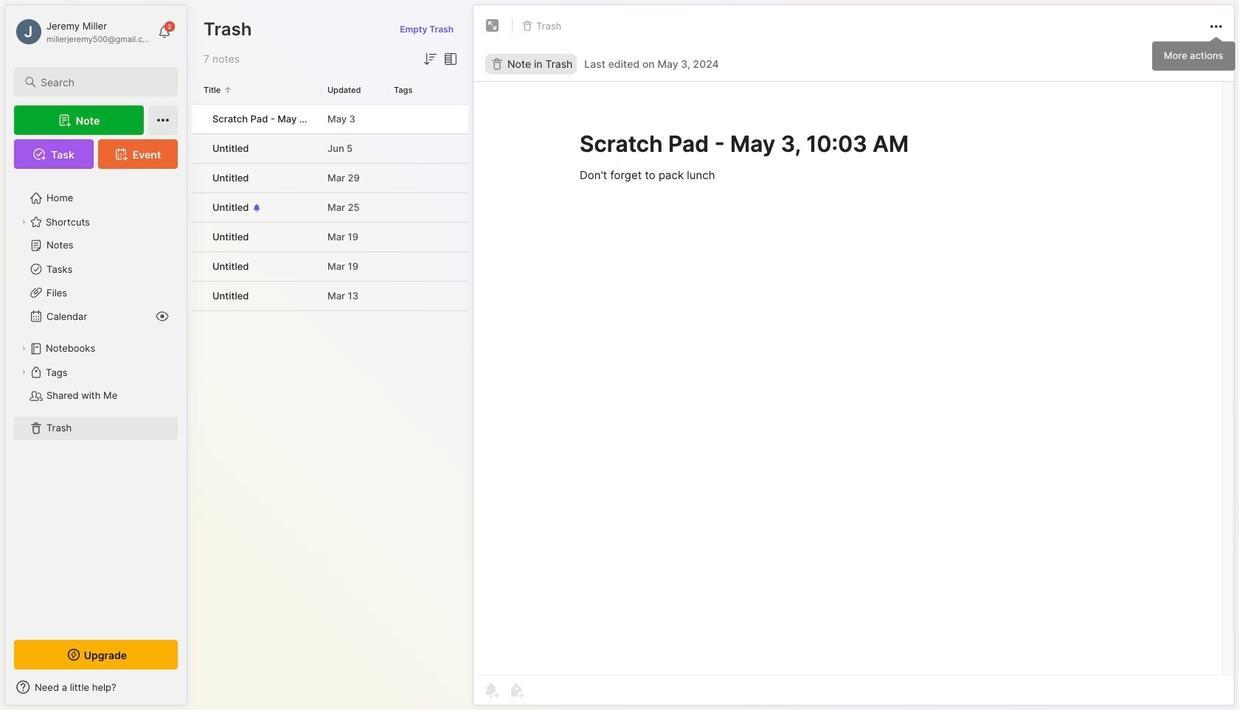 Task type: locate. For each thing, give the bounding box(es) containing it.
More actions field
[[1207, 16, 1225, 35]]

Sort options field
[[421, 50, 439, 68]]

expand notebooks image
[[19, 344, 28, 353]]

7 cell from the top
[[192, 282, 204, 311]]

cell
[[192, 105, 204, 134], [192, 134, 204, 163], [192, 164, 204, 193], [192, 193, 204, 222], [192, 223, 204, 252], [192, 252, 204, 281], [192, 282, 204, 311]]

4 cell from the top
[[192, 193, 204, 222]]

row group
[[192, 105, 468, 312]]

None search field
[[41, 73, 164, 91]]

tree inside main element
[[5, 178, 187, 627]]

2 cell from the top
[[192, 134, 204, 163]]

main element
[[0, 0, 192, 710]]

Note Editor text field
[[474, 81, 1234, 675]]

5 cell from the top
[[192, 223, 204, 252]]

3 cell from the top
[[192, 164, 204, 193]]

View options field
[[439, 50, 460, 68]]

tree
[[5, 178, 187, 627]]

1 cell from the top
[[192, 105, 204, 134]]



Task type: vqa. For each thing, say whether or not it's contained in the screenshot.
Expand Notebooks image
yes



Task type: describe. For each thing, give the bounding box(es) containing it.
add a reminder image
[[482, 682, 500, 699]]

none search field inside main element
[[41, 73, 164, 91]]

expand note image
[[484, 17, 502, 35]]

WHAT'S NEW field
[[5, 676, 187, 699]]

more actions image
[[1207, 18, 1225, 35]]

expand tags image
[[19, 368, 28, 377]]

Account field
[[14, 17, 150, 46]]

add tag image
[[507, 682, 525, 699]]

note window element
[[473, 4, 1235, 710]]

click to collapse image
[[186, 683, 197, 701]]

6 cell from the top
[[192, 252, 204, 281]]

Search text field
[[41, 75, 164, 89]]



